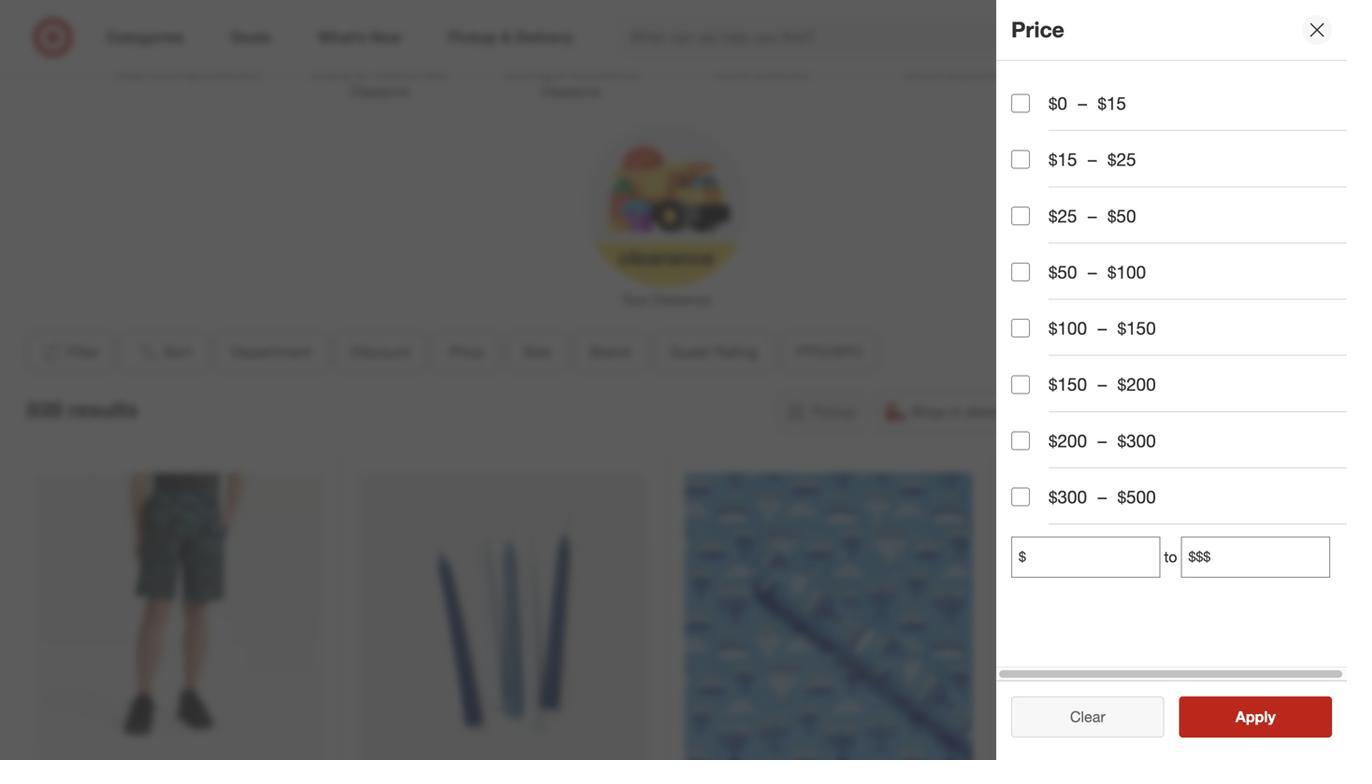 Task type: locate. For each thing, give the bounding box(es) containing it.
0 vertical spatial $100
[[1108, 261, 1146, 283]]

$0
[[1049, 93, 1067, 114]]

& left accessories
[[556, 65, 564, 81]]

2 clothing from the left
[[503, 65, 552, 81]]

sort button
[[121, 331, 208, 373]]

1 horizontal spatial $50
[[1108, 205, 1136, 227]]

price inside price "dialog"
[[1011, 16, 1064, 43]]

outdoors
[[1144, 65, 1199, 81]]

None text field
[[1011, 537, 1160, 578], [1181, 537, 1330, 578], [1011, 537, 1160, 578], [1181, 537, 1330, 578]]

fpo/apo button
[[781, 331, 878, 373]]

apply button
[[1179, 697, 1332, 738]]

guest rating button
[[654, 331, 773, 373]]

45ct 3.5"x0.37" paraffin wax unscented hanukkah taper candle - spritz™ image
[[359, 473, 647, 760], [359, 473, 647, 760]]

0 vertical spatial $150
[[1117, 318, 1156, 339]]

price button
[[434, 331, 500, 373]]

$15 right $15  –  $25 'checkbox'
[[1049, 149, 1077, 170]]

& right beauty
[[355, 65, 363, 81]]

& inside sports & outdoors clearance
[[1132, 65, 1141, 81]]

clothing
[[150, 65, 199, 81], [503, 65, 552, 81]]

$25 right $25  –  $50 option
[[1049, 205, 1077, 227]]

838
[[27, 397, 63, 423]]

$100  –  $150
[[1049, 318, 1156, 339]]

1 & from the left
[[355, 65, 363, 81]]

$0  –  $15 checkbox
[[1011, 94, 1030, 113]]

$15
[[1098, 93, 1126, 114], [1049, 149, 1077, 170]]

& inside clothing & accessories clearance
[[556, 65, 564, 81]]

$500
[[1117, 486, 1156, 508]]

$15  –  $25 checkbox
[[1011, 150, 1030, 169]]

price up $0  –  $15 checkbox
[[1011, 16, 1064, 43]]

$200 down same on the right bottom of page
[[1049, 430, 1087, 452]]

price left 'size'
[[450, 343, 484, 361]]

$200  –  $300 checkbox
[[1011, 432, 1030, 450]]

beauty & personal care clearance link
[[284, 0, 475, 101]]

1 horizontal spatial $150
[[1117, 318, 1156, 339]]

1 horizontal spatial price
[[1011, 16, 1064, 43]]

$300  –  $500
[[1049, 486, 1156, 508]]

care
[[422, 65, 449, 81]]

baby clothing clearance
[[116, 65, 261, 81]]

0 vertical spatial $50
[[1108, 205, 1136, 227]]

home clearance
[[713, 65, 811, 81]]

$150 up same on the right bottom of page
[[1049, 374, 1087, 395]]

& right sports on the top right of the page
[[1132, 65, 1141, 81]]

$100
[[1108, 261, 1146, 283], [1049, 318, 1087, 339]]

sports & outdoors clearance link
[[1049, 0, 1240, 101]]

& for sports
[[1132, 65, 1141, 81]]

$200
[[1117, 374, 1156, 395], [1049, 430, 1087, 452]]

price
[[1011, 16, 1064, 43], [450, 343, 484, 361]]

shop
[[910, 403, 946, 421]]

1 horizontal spatial $25
[[1108, 149, 1136, 170]]

clearance inside clothing & accessories clearance
[[541, 83, 601, 100]]

2 & from the left
[[556, 65, 564, 81]]

0 horizontal spatial $200
[[1049, 430, 1087, 452]]

clothing right "baby" at left
[[150, 65, 199, 81]]

$25 up the $25  –  $50 at the right
[[1108, 149, 1136, 170]]

$0  –  $15
[[1049, 93, 1126, 114]]

50 sq ft happy hanukkah and menorah gift wrap - spritz™ image
[[685, 473, 973, 760], [685, 473, 973, 760]]

size
[[523, 343, 551, 361]]

$100 right $100  –  $150 option
[[1049, 318, 1087, 339]]

brand
[[590, 343, 631, 361]]

& for beauty
[[355, 65, 363, 81]]

clothing left accessories
[[503, 65, 552, 81]]

$150  –  $200 checkbox
[[1011, 375, 1030, 394]]

3 & from the left
[[1132, 65, 1141, 81]]

1 horizontal spatial $200
[[1117, 374, 1156, 395]]

0 horizontal spatial $100
[[1049, 318, 1087, 339]]

1 vertical spatial $200
[[1049, 430, 1087, 452]]

shoes clearance
[[903, 65, 1003, 81]]

$300 down "delivery"
[[1117, 430, 1156, 452]]

$200 up "delivery"
[[1117, 374, 1156, 395]]

0 horizontal spatial price
[[450, 343, 484, 361]]

$50
[[1108, 205, 1136, 227], [1049, 261, 1077, 283]]

& inside beauty & personal care clearance
[[355, 65, 363, 81]]

1 vertical spatial $25
[[1049, 205, 1077, 227]]

clearance inside beauty & personal care clearance
[[350, 83, 409, 100]]

1 vertical spatial $150
[[1049, 374, 1087, 395]]

shop in store button
[[876, 391, 1012, 432]]

beauty & personal care clearance
[[310, 65, 449, 100]]

size button
[[507, 331, 567, 373]]

0 vertical spatial price
[[1011, 16, 1064, 43]]

baby
[[116, 65, 146, 81]]

guest
[[670, 343, 710, 361]]

1 vertical spatial price
[[450, 343, 484, 361]]

$25  –  $50 checkbox
[[1011, 207, 1030, 225]]

$15 down sports on the top right of the page
[[1098, 93, 1126, 114]]

0 horizontal spatial $300
[[1049, 486, 1087, 508]]

1 horizontal spatial $300
[[1117, 430, 1156, 452]]

$50 up $50  –  $100
[[1108, 205, 1136, 227]]

$150
[[1117, 318, 1156, 339], [1049, 374, 1087, 395]]

clearance inside sports & outdoors clearance
[[1115, 83, 1174, 100]]

$25
[[1108, 149, 1136, 170], [1049, 205, 1077, 227]]

$100 up $100  –  $150 at top right
[[1108, 261, 1146, 283]]

home
[[713, 65, 748, 81]]

clearance
[[202, 65, 261, 81], [752, 65, 811, 81], [944, 65, 1003, 81], [350, 83, 409, 100], [541, 83, 601, 100], [1115, 83, 1174, 100], [652, 291, 711, 308]]

toys clearance link
[[571, 118, 762, 309]]

1 vertical spatial $15
[[1049, 149, 1077, 170]]

to
[[1164, 548, 1177, 567]]

accessories
[[567, 65, 639, 81]]

shop in store
[[910, 403, 1000, 421]]

boys' hybrid shorts - all in motion™ image
[[34, 473, 322, 760], [34, 473, 322, 760]]

0 horizontal spatial &
[[355, 65, 363, 81]]

0 horizontal spatial $50
[[1049, 261, 1077, 283]]

& for clothing
[[556, 65, 564, 81]]

0 vertical spatial $15
[[1098, 93, 1126, 114]]

filter
[[67, 343, 100, 361]]

shoes
[[903, 65, 940, 81]]

1 horizontal spatial clothing
[[503, 65, 552, 81]]

store
[[966, 403, 1000, 421]]

45ct 5.5"x0.37" paraffin wax unscented hanukkah taper candle - spritz™ image
[[1010, 473, 1299, 760], [1010, 473, 1299, 760]]

2 horizontal spatial &
[[1132, 65, 1141, 81]]

$50  –  $100
[[1049, 261, 1146, 283]]

0 vertical spatial $200
[[1117, 374, 1156, 395]]

$300
[[1117, 430, 1156, 452], [1049, 486, 1087, 508]]

$150 up the $150  –  $200
[[1117, 318, 1156, 339]]

discount
[[351, 343, 410, 361]]

in
[[950, 403, 962, 421]]

1 horizontal spatial $15
[[1098, 93, 1126, 114]]

0 horizontal spatial clothing
[[150, 65, 199, 81]]

$300 right $300  –  $500 checkbox in the right bottom of the page
[[1049, 486, 1087, 508]]

baby clothing clearance link
[[93, 0, 284, 83]]

pickup
[[811, 403, 856, 421]]

&
[[355, 65, 363, 81], [556, 65, 564, 81], [1132, 65, 1141, 81]]

1 horizontal spatial &
[[556, 65, 564, 81]]

$50 right $50  –  $100 checkbox
[[1049, 261, 1077, 283]]

clear button
[[1011, 697, 1164, 738]]



Task type: vqa. For each thing, say whether or not it's contained in the screenshot.
the bottom at
no



Task type: describe. For each thing, give the bounding box(es) containing it.
What can we help you find? suggestions appear below search field
[[619, 17, 1084, 58]]

sports & outdoors clearance
[[1089, 65, 1199, 100]]

shoes clearance link
[[858, 0, 1049, 83]]

$300  –  $500 checkbox
[[1011, 488, 1030, 507]]

sports
[[1089, 65, 1129, 81]]

1 vertical spatial $50
[[1049, 261, 1077, 283]]

same day delivery
[[1054, 403, 1181, 421]]

1 clothing from the left
[[150, 65, 199, 81]]

clothing inside clothing & accessories clearance
[[503, 65, 552, 81]]

0 horizontal spatial $15
[[1049, 149, 1077, 170]]

0 horizontal spatial $150
[[1049, 374, 1087, 395]]

price dialog
[[996, 0, 1347, 760]]

filter button
[[27, 331, 114, 373]]

beauty
[[310, 65, 351, 81]]

apply
[[1235, 708, 1276, 726]]

clothing & accessories clearance link
[[475, 0, 666, 101]]

brand button
[[574, 331, 647, 373]]

guest rating
[[670, 343, 757, 361]]

department button
[[215, 331, 328, 373]]

discount button
[[335, 331, 426, 373]]

0 horizontal spatial $25
[[1049, 205, 1077, 227]]

838 results
[[27, 397, 138, 423]]

sort
[[163, 343, 192, 361]]

toys clearance
[[622, 291, 711, 308]]

$15  –  $25
[[1049, 149, 1136, 170]]

toys
[[622, 291, 648, 308]]

1 horizontal spatial $100
[[1108, 261, 1146, 283]]

1 vertical spatial $100
[[1049, 318, 1087, 339]]

delivery
[[1127, 403, 1181, 421]]

clothing & accessories clearance
[[503, 65, 639, 100]]

$50  –  $100 checkbox
[[1011, 263, 1030, 282]]

clear
[[1070, 708, 1105, 726]]

same
[[1054, 403, 1093, 421]]

$100  –  $150 checkbox
[[1011, 319, 1030, 338]]

0 vertical spatial $25
[[1108, 149, 1136, 170]]

1 vertical spatial $300
[[1049, 486, 1087, 508]]

same day delivery button
[[1019, 391, 1193, 432]]

day
[[1097, 403, 1123, 421]]

results
[[69, 397, 138, 423]]

fpo/apo
[[797, 343, 862, 361]]

$200  –  $300
[[1049, 430, 1156, 452]]

pickup button
[[776, 391, 868, 432]]

home clearance link
[[666, 0, 858, 83]]

shipping button
[[1200, 391, 1306, 432]]

0 vertical spatial $300
[[1117, 430, 1156, 452]]

shipping
[[1235, 403, 1294, 421]]

$25  –  $50
[[1049, 205, 1136, 227]]

price inside price button
[[450, 343, 484, 361]]

department
[[231, 343, 312, 361]]

$150  –  $200
[[1049, 374, 1156, 395]]

rating
[[714, 343, 757, 361]]

personal
[[367, 65, 418, 81]]



